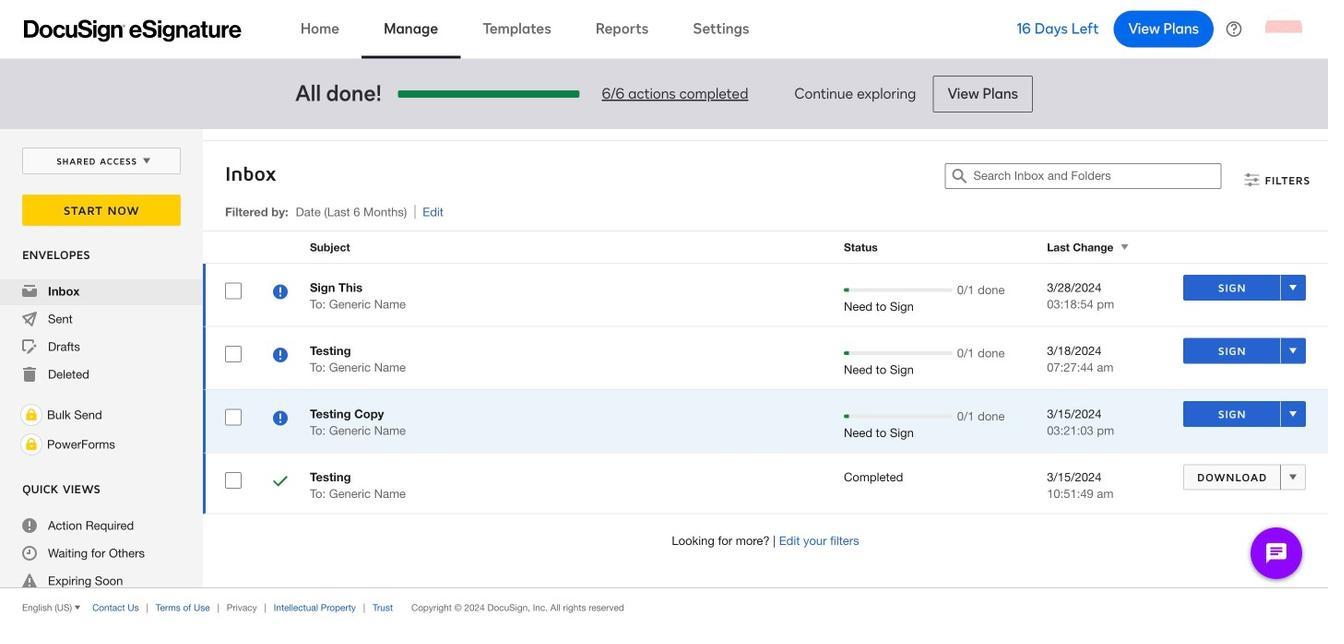 Task type: vqa. For each thing, say whether or not it's contained in the screenshot.
Search Quick Views text field
no



Task type: locate. For each thing, give the bounding box(es) containing it.
1 vertical spatial lock image
[[20, 434, 42, 456]]

need to sign image up completed image at the left bottom of page
[[273, 411, 288, 428]]

your uploaded profile image image
[[1266, 11, 1303, 48]]

Search Inbox and Folders text field
[[974, 164, 1221, 188]]

lock image
[[20, 404, 42, 426], [20, 434, 42, 456]]

need to sign image up need to sign image
[[273, 285, 288, 302]]

completed image
[[273, 474, 288, 492]]

0 vertical spatial need to sign image
[[273, 285, 288, 302]]

need to sign image
[[273, 285, 288, 302], [273, 411, 288, 428]]

1 vertical spatial need to sign image
[[273, 411, 288, 428]]

clock image
[[22, 546, 37, 561]]

more info region
[[0, 588, 1328, 627]]

1 lock image from the top
[[20, 404, 42, 426]]

draft image
[[22, 339, 37, 354]]

alert image
[[22, 574, 37, 589]]

1 need to sign image from the top
[[273, 285, 288, 302]]

0 vertical spatial lock image
[[20, 404, 42, 426]]



Task type: describe. For each thing, give the bounding box(es) containing it.
secondary navigation region
[[0, 129, 1328, 627]]

action required image
[[22, 518, 37, 533]]

docusign esignature image
[[24, 20, 242, 42]]

trash image
[[22, 367, 37, 382]]

inbox image
[[22, 284, 37, 299]]

sent image
[[22, 312, 37, 327]]

2 lock image from the top
[[20, 434, 42, 456]]

2 need to sign image from the top
[[273, 411, 288, 428]]

need to sign image
[[273, 348, 288, 365]]



